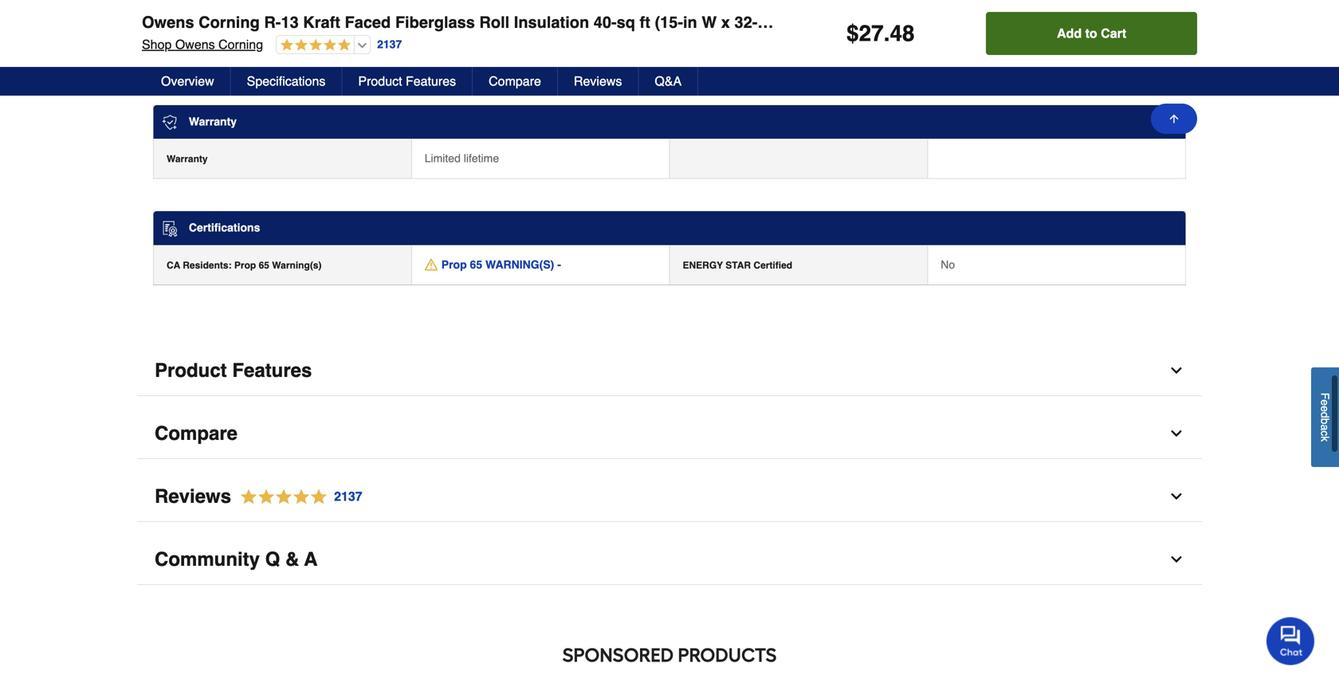 Task type: locate. For each thing, give the bounding box(es) containing it.
community q & a button
[[137, 535, 1202, 585]]

$ 27 . 48
[[847, 21, 915, 46]]

fiberglass
[[395, 13, 475, 31]]

owens up shop
[[142, 13, 194, 31]]

chevron down image inside community q & a button
[[1169, 552, 1185, 568]]

energy
[[683, 260, 723, 271]]

1 vertical spatial chevron down image
[[1169, 552, 1185, 568]]

energy star certified
[[683, 260, 793, 271]]

compare
[[489, 74, 541, 89], [155, 423, 238, 444]]

quantity
[[749, 7, 788, 19]]

.
[[884, 21, 890, 46]]

overview button
[[145, 67, 231, 96]]

1 horizontal spatial reviews
[[574, 74, 622, 89]]

warranty
[[189, 115, 237, 128], [167, 154, 208, 165]]

for for for use in walls
[[167, 47, 182, 59]]

0 vertical spatial warranty
[[189, 115, 237, 128]]

prop right residents:
[[234, 260, 256, 271]]

1 chevron down image from the top
[[1169, 489, 1185, 505]]

1 vertical spatial product features
[[155, 360, 312, 381]]

1 vertical spatial compare
[[155, 423, 238, 444]]

faced
[[345, 13, 391, 31]]

prop 65 warning(s) - link
[[425, 257, 561, 273]]

corning up walls
[[199, 13, 260, 31]]

1 vertical spatial 2137
[[334, 489, 363, 504]]

overview
[[161, 74, 214, 89]]

(15-
[[655, 13, 683, 31]]

in for vents
[[205, 7, 213, 19]]

q&a button
[[639, 67, 699, 96]]

product features
[[358, 74, 456, 89], [155, 360, 312, 381]]

e up b
[[1319, 406, 1332, 412]]

ft left the l)
[[758, 13, 768, 31]]

arrow up image
[[1168, 112, 1181, 125]]

add to cart button
[[986, 12, 1198, 55]]

owens corning r-13 kraft faced fiberglass roll insulation 40-sq ft (15-in w x 32-ft l) individual pack
[[142, 13, 908, 31]]

for up overview
[[167, 47, 182, 59]]

use up overview
[[185, 47, 202, 59]]

cart
[[1101, 26, 1127, 41]]

q&a
[[655, 74, 682, 89]]

0 horizontal spatial product
[[155, 360, 227, 381]]

e
[[1319, 400, 1332, 406], [1319, 406, 1332, 412]]

roll
[[480, 13, 510, 31]]

2 for from the top
[[167, 47, 182, 59]]

k
[[1319, 436, 1332, 442]]

for
[[167, 7, 182, 19], [167, 47, 182, 59]]

0 horizontal spatial no
[[425, 6, 439, 19]]

&
[[285, 549, 299, 570]]

1 vertical spatial use
[[185, 47, 202, 59]]

1 horizontal spatial 65
[[470, 258, 482, 271]]

in left vents
[[205, 7, 213, 19]]

features
[[406, 74, 456, 89], [232, 360, 312, 381]]

1 horizontal spatial no
[[941, 258, 955, 271]]

specifications
[[247, 74, 326, 89]]

ca residents: prop 65 warning(s)
[[167, 260, 322, 271]]

1 use from the top
[[185, 7, 202, 19]]

0 vertical spatial use
[[185, 7, 202, 19]]

$
[[847, 21, 859, 46]]

southdeep products heading
[[137, 639, 1202, 671]]

chevron down image for community q & a
[[1169, 552, 1185, 568]]

0 horizontal spatial ft
[[640, 13, 651, 31]]

4.7 stars image up &
[[231, 486, 363, 508]]

0 horizontal spatial features
[[232, 360, 312, 381]]

0 vertical spatial for
[[167, 7, 182, 19]]

product features button for q&a
[[342, 67, 473, 96]]

0 vertical spatial compare
[[489, 74, 541, 89]]

chevron down image for product features
[[1169, 363, 1185, 379]]

1 horizontal spatial product
[[358, 74, 402, 89]]

l)
[[773, 13, 788, 31]]

chevron down image inside product features button
[[1169, 363, 1185, 379]]

4.7 stars image containing 2137
[[231, 486, 363, 508]]

ft right sq
[[640, 13, 651, 31]]

add
[[1057, 26, 1082, 41]]

1 vertical spatial compare button
[[137, 409, 1202, 459]]

for for for use in vents
[[167, 7, 182, 19]]

0 vertical spatial product features
[[358, 74, 456, 89]]

reviews for community q & a
[[155, 486, 231, 507]]

1 horizontal spatial compare
[[489, 74, 541, 89]]

in
[[205, 7, 213, 19], [683, 13, 698, 31], [205, 47, 213, 59]]

0 vertical spatial features
[[406, 74, 456, 89]]

1 vertical spatial product
[[155, 360, 227, 381]]

65
[[470, 258, 482, 271], [259, 260, 269, 271]]

4.7 stars image down kraft
[[277, 38, 351, 53]]

reviews
[[574, 74, 622, 89], [155, 486, 231, 507]]

2 use from the top
[[185, 47, 202, 59]]

compare button
[[473, 67, 558, 96], [137, 409, 1202, 459]]

features for community q & a
[[232, 360, 312, 381]]

48
[[890, 21, 915, 46]]

40-
[[594, 13, 617, 31]]

community
[[155, 549, 260, 570]]

chevron down image
[[1169, 363, 1185, 379], [1169, 426, 1185, 442]]

prop
[[442, 258, 467, 271], [234, 260, 256, 271]]

1 vertical spatial reviews
[[155, 486, 231, 507]]

shop
[[142, 37, 172, 52]]

sponsored
[[563, 644, 674, 667]]

reviews inside reviews button
[[574, 74, 622, 89]]

w
[[702, 13, 717, 31]]

products
[[678, 644, 777, 667]]

0 horizontal spatial compare
[[155, 423, 238, 444]]

0 vertical spatial chevron down image
[[1169, 363, 1185, 379]]

community q & a
[[155, 549, 318, 570]]

0 vertical spatial corning
[[199, 13, 260, 31]]

0 vertical spatial compare button
[[473, 67, 558, 96]]

compare button for q&a
[[473, 67, 558, 96]]

2 chevron down image from the top
[[1169, 426, 1185, 442]]

in left walls
[[205, 47, 213, 59]]

reviews up the community
[[155, 486, 231, 507]]

4.7 stars image
[[277, 38, 351, 53], [231, 486, 363, 508]]

reviews button
[[558, 67, 639, 96]]

owens down for use in vents
[[175, 37, 215, 52]]

1 for from the top
[[167, 7, 182, 19]]

product features button
[[342, 67, 473, 96], [137, 346, 1202, 396]]

corning
[[199, 13, 260, 31], [219, 37, 263, 52]]

ft
[[640, 13, 651, 31], [758, 13, 768, 31]]

corning down vents
[[219, 37, 263, 52]]

total package quantity
[[683, 7, 788, 19]]

1 horizontal spatial ft
[[758, 13, 768, 31]]

product
[[358, 74, 402, 89], [155, 360, 227, 381]]

1 vertical spatial features
[[232, 360, 312, 381]]

a
[[1319, 425, 1332, 431]]

1 horizontal spatial product features
[[358, 74, 456, 89]]

1 vertical spatial 4.7 stars image
[[231, 486, 363, 508]]

kraft
[[303, 13, 340, 31]]

0 vertical spatial chevron down image
[[1169, 489, 1185, 505]]

0 horizontal spatial 65
[[259, 260, 269, 271]]

0 horizontal spatial product features
[[155, 360, 312, 381]]

product features for q&a
[[358, 74, 456, 89]]

0 vertical spatial 4.7 stars image
[[277, 38, 351, 53]]

1 horizontal spatial features
[[406, 74, 456, 89]]

for up shop
[[167, 7, 182, 19]]

1 vertical spatial owens
[[175, 37, 215, 52]]

use up shop owens corning
[[185, 7, 202, 19]]

2 ft from the left
[[758, 13, 768, 31]]

reviews down 40-
[[574, 74, 622, 89]]

1 horizontal spatial prop
[[442, 258, 467, 271]]

no
[[425, 6, 439, 19], [941, 258, 955, 271]]

use
[[185, 7, 202, 19], [185, 47, 202, 59]]

1 ft from the left
[[640, 13, 651, 31]]

e up the d
[[1319, 400, 1332, 406]]

1 vertical spatial for
[[167, 47, 182, 59]]

package
[[708, 7, 747, 19]]

1 chevron down image from the top
[[1169, 363, 1185, 379]]

prop right prop65 warning image
[[442, 258, 467, 271]]

0 vertical spatial reviews
[[574, 74, 622, 89]]

1 horizontal spatial 2137
[[377, 38, 402, 51]]

walls
[[216, 47, 241, 59]]

0 horizontal spatial 2137
[[334, 489, 363, 504]]

owens
[[142, 13, 194, 31], [175, 37, 215, 52]]

0 vertical spatial product features button
[[342, 67, 473, 96]]

1 vertical spatial chevron down image
[[1169, 426, 1185, 442]]

pack
[[871, 13, 908, 31]]

in left w
[[683, 13, 698, 31]]

f
[[1319, 393, 1332, 400]]

1 vertical spatial product features button
[[137, 346, 1202, 396]]

0 vertical spatial 2137
[[377, 38, 402, 51]]

2137
[[377, 38, 402, 51], [334, 489, 363, 504]]

c
[[1319, 431, 1332, 436]]

chevron down image
[[1169, 489, 1185, 505], [1169, 552, 1185, 568]]

0 vertical spatial product
[[358, 74, 402, 89]]

2 chevron down image from the top
[[1169, 552, 1185, 568]]

0 horizontal spatial reviews
[[155, 486, 231, 507]]

compare for q&a
[[489, 74, 541, 89]]



Task type: describe. For each thing, give the bounding box(es) containing it.
x
[[721, 13, 730, 31]]

shop owens corning
[[142, 37, 263, 52]]

sq
[[617, 13, 635, 31]]

insulation
[[514, 13, 589, 31]]

1 vertical spatial warranty
[[167, 154, 208, 165]]

for use in vents
[[167, 7, 242, 19]]

limited
[[425, 152, 461, 165]]

use for vents
[[185, 7, 202, 19]]

warning(s)
[[486, 258, 554, 271]]

0 vertical spatial no
[[425, 6, 439, 19]]

chat invite button image
[[1267, 617, 1316, 665]]

-
[[558, 258, 561, 271]]

chevron down image for reviews
[[1169, 489, 1185, 505]]

product for q&a
[[358, 74, 402, 89]]

0 horizontal spatial prop
[[234, 260, 256, 271]]

b
[[1319, 418, 1332, 425]]

2 e from the top
[[1319, 406, 1332, 412]]

total
[[683, 7, 705, 19]]

for use in walls
[[167, 47, 241, 59]]

d
[[1319, 412, 1332, 418]]

ca
[[167, 260, 180, 271]]

compare button for community q & a
[[137, 409, 1202, 459]]

star
[[726, 260, 751, 271]]

product for community q & a
[[155, 360, 227, 381]]

use for walls
[[185, 47, 202, 59]]

features for q&a
[[406, 74, 456, 89]]

add to cart
[[1057, 26, 1127, 41]]

1 vertical spatial no
[[941, 258, 955, 271]]

q
[[265, 549, 280, 570]]

product features button for community q & a
[[137, 346, 1202, 396]]

f e e d b a c k
[[1319, 393, 1332, 442]]

2137 inside 4.7 stars image
[[334, 489, 363, 504]]

0 vertical spatial owens
[[142, 13, 194, 31]]

lifetime
[[464, 152, 499, 165]]

residents:
[[183, 260, 232, 271]]

sponsored products
[[563, 644, 777, 667]]

compare for community q & a
[[155, 423, 238, 444]]

prop65 warning image
[[425, 258, 438, 271]]

13
[[281, 13, 299, 31]]

f e e d b a c k button
[[1312, 368, 1340, 467]]

to
[[1086, 26, 1098, 41]]

certifications
[[189, 221, 260, 234]]

32-
[[735, 13, 758, 31]]

27
[[859, 21, 884, 46]]

product features for community q & a
[[155, 360, 312, 381]]

vents
[[216, 7, 242, 19]]

chevron down image for compare
[[1169, 426, 1185, 442]]

warning(s)
[[272, 260, 322, 271]]

reviews for q&a
[[574, 74, 622, 89]]

limited lifetime
[[425, 152, 499, 165]]

1 vertical spatial corning
[[219, 37, 263, 52]]

specifications button
[[231, 67, 342, 96]]

certified
[[754, 260, 793, 271]]

in for walls
[[205, 47, 213, 59]]

a
[[304, 549, 318, 570]]

1 e from the top
[[1319, 400, 1332, 406]]

r-
[[264, 13, 281, 31]]

individual
[[792, 13, 867, 31]]

prop 65 warning(s) -
[[442, 258, 561, 271]]



Task type: vqa. For each thing, say whether or not it's contained in the screenshot.
Id).
no



